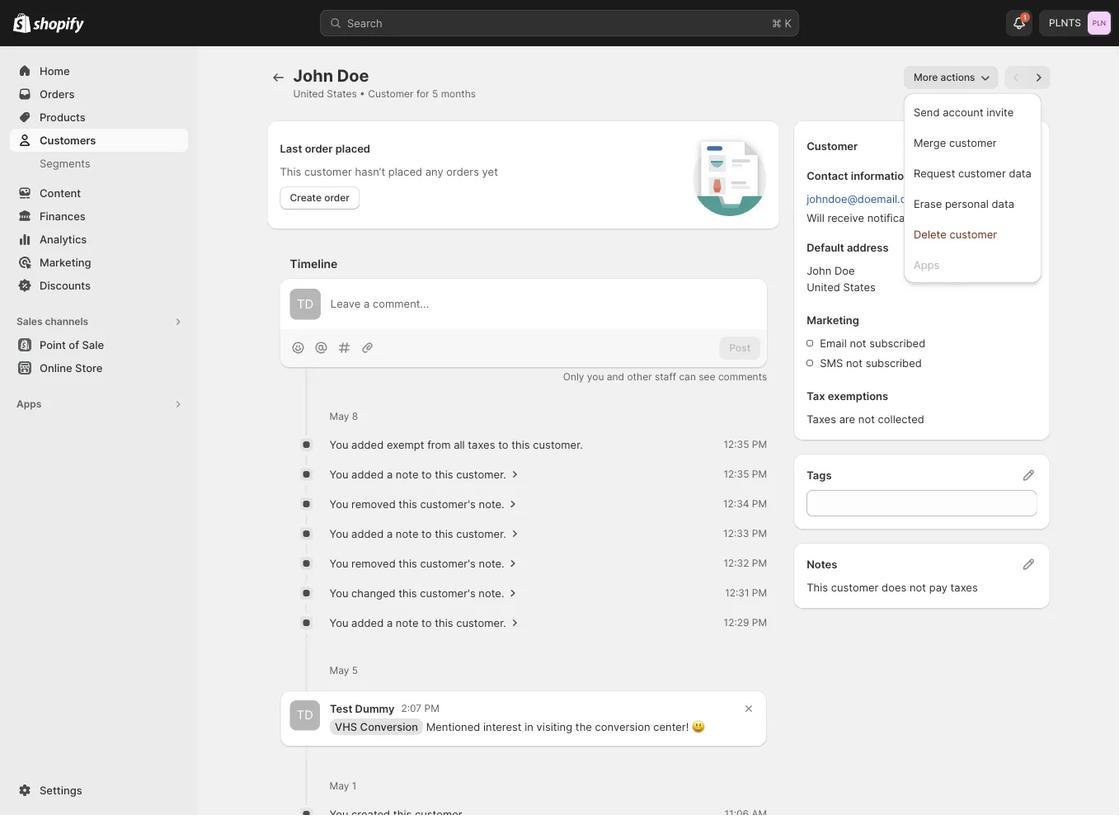 Task type: locate. For each thing, give the bounding box(es) containing it.
taxes right pay
[[951, 581, 978, 594]]

you added a note to this customer. button down you changed this customer's note. 'button'
[[330, 615, 523, 631]]

data inside button
[[1009, 167, 1032, 179]]

0 vertical spatial data
[[1009, 167, 1032, 179]]

added
[[352, 438, 384, 451], [352, 468, 384, 480], [352, 527, 384, 540], [352, 616, 384, 629]]

1 horizontal spatial customer
[[807, 140, 858, 153]]

marketing up discounts on the left top
[[40, 256, 91, 269]]

3 note from the top
[[396, 616, 419, 629]]

data right personal
[[992, 197, 1015, 210]]

4 you from the top
[[330, 527, 349, 540]]

john down default
[[807, 264, 832, 277]]

1 down vhs
[[352, 780, 357, 792]]

you added a note to this customer. button for 12:33
[[330, 525, 523, 542]]

doe up •
[[337, 66, 369, 86]]

doe
[[337, 66, 369, 86], [835, 264, 855, 277]]

1 horizontal spatial doe
[[835, 264, 855, 277]]

customer's
[[420, 497, 476, 510], [420, 557, 476, 570], [420, 587, 476, 599]]

states for john doe united states
[[844, 281, 876, 293]]

receive
[[828, 211, 865, 224]]

pm inside "test dummy 2:07 pm vhs conversion mentioned interest in visiting the conversion center! 😃"
[[425, 702, 440, 714]]

all
[[454, 438, 465, 451]]

5
[[432, 88, 438, 100], [352, 664, 358, 676]]

0 vertical spatial order
[[305, 142, 333, 155]]

delete
[[914, 228, 947, 241]]

for
[[417, 88, 430, 100]]

1 vertical spatial taxes
[[951, 581, 978, 594]]

customer down last order placed
[[305, 165, 352, 178]]

you added a note to this customer. for 12:33 pm
[[330, 527, 506, 540]]

only
[[563, 371, 585, 383]]

john
[[293, 66, 333, 86], [807, 264, 832, 277]]

to for 12:33 pm
[[422, 527, 432, 540]]

to down you changed this customer's note. 'button'
[[422, 616, 432, 629]]

1 vertical spatial you added a note to this customer. button
[[330, 525, 523, 542]]

vhs conversion link
[[330, 719, 423, 735]]

customer. for 12:35 pm
[[457, 468, 506, 480]]

1 vertical spatial placed
[[388, 165, 423, 178]]

states inside john doe united states • customer for 5 months
[[327, 88, 357, 100]]

0 horizontal spatial taxes
[[468, 438, 495, 451]]

1 horizontal spatial john
[[807, 264, 832, 277]]

avatar with initials t d image down timeline
[[290, 289, 321, 320]]

0 vertical spatial taxes
[[468, 438, 495, 451]]

you changed this customer's note. button
[[330, 585, 521, 601]]

7 you from the top
[[330, 616, 349, 629]]

order inside the create order button
[[324, 192, 350, 204]]

5 up test
[[352, 664, 358, 676]]

orders link
[[10, 83, 188, 106]]

0 horizontal spatial placed
[[336, 142, 371, 155]]

subscribed for sms not subscribed
[[866, 356, 922, 369]]

customer inside "button"
[[950, 228, 998, 241]]

2 you added a note to this customer. from the top
[[330, 527, 506, 540]]

0 vertical spatial apps
[[914, 258, 940, 271]]

you for 12:31 pm
[[330, 587, 349, 599]]

3 you from the top
[[330, 497, 349, 510]]

2 you from the top
[[330, 468, 349, 480]]

0 vertical spatial customer
[[368, 88, 414, 100]]

avatar with initials t d image
[[290, 289, 321, 320], [290, 700, 320, 731]]

request customer data
[[914, 167, 1032, 179]]

2 customer's from the top
[[420, 557, 476, 570]]

2 vertical spatial note.
[[479, 587, 505, 599]]

1 horizontal spatial apps
[[914, 258, 940, 271]]

0 vertical spatial in
[[933, 211, 942, 224]]

marketing
[[40, 256, 91, 269], [807, 314, 860, 326]]

may for may 1
[[330, 780, 349, 792]]

customer's inside 'button'
[[420, 587, 476, 599]]

to up you changed this customer's note. 'button'
[[422, 527, 432, 540]]

taxes for all
[[468, 438, 495, 451]]

1 vertical spatial apps
[[17, 398, 41, 410]]

customers link
[[10, 129, 188, 152]]

doe inside john doe united states
[[835, 264, 855, 277]]

marketing up email
[[807, 314, 860, 326]]

1 you removed this customer's note. from the top
[[330, 497, 505, 510]]

1 horizontal spatial this
[[807, 581, 828, 594]]

2 vertical spatial may
[[330, 780, 349, 792]]

1
[[1024, 13, 1027, 21], [352, 780, 357, 792]]

1 vertical spatial may
[[330, 664, 349, 676]]

1 note from the top
[[396, 468, 419, 480]]

may for may 5
[[330, 664, 349, 676]]

0 vertical spatial 1
[[1024, 13, 1027, 21]]

united inside john doe united states • customer for 5 months
[[293, 88, 324, 100]]

customer
[[950, 136, 997, 149], [305, 165, 352, 178], [959, 167, 1006, 179], [950, 228, 998, 241], [832, 581, 879, 594]]

customer. for 12:29 pm
[[457, 616, 506, 629]]

1 you added a note to this customer. button from the top
[[330, 466, 523, 483]]

apps button down online store button
[[10, 393, 188, 416]]

order right create
[[324, 192, 350, 204]]

more actions button
[[904, 66, 999, 89]]

2 you added a note to this customer. button from the top
[[330, 525, 523, 542]]

may left 8
[[330, 410, 349, 422]]

1 horizontal spatial united
[[807, 281, 841, 293]]

taxes
[[807, 413, 837, 425]]

doe inside john doe united states • customer for 5 months
[[337, 66, 369, 86]]

staff
[[655, 371, 677, 383]]

this down you changed this customer's note. 'button'
[[435, 616, 453, 629]]

this customer hasn't placed any orders yet
[[280, 165, 498, 178]]

0 vertical spatial placed
[[336, 142, 371, 155]]

3 added from the top
[[352, 527, 384, 540]]

post
[[730, 342, 751, 354]]

1 vertical spatial a
[[387, 527, 393, 540]]

you
[[330, 438, 349, 451], [330, 468, 349, 480], [330, 497, 349, 510], [330, 527, 349, 540], [330, 557, 349, 570], [330, 587, 349, 599], [330, 616, 349, 629]]

customer up erase personal data button
[[959, 167, 1006, 179]]

1 inside the 1 dropdown button
[[1024, 13, 1027, 21]]

removed up changed
[[352, 557, 396, 570]]

you for 12:29 pm
[[330, 616, 349, 629]]

personal
[[946, 197, 989, 210]]

2 note. from the top
[[479, 557, 505, 570]]

you removed this customer's note. button down from
[[330, 496, 521, 512]]

0 horizontal spatial states
[[327, 88, 357, 100]]

more
[[914, 71, 939, 83]]

added for 12:29 pm
[[352, 616, 384, 629]]

this up you changed this customer's note. 'button'
[[435, 527, 453, 540]]

note for 12:35 pm
[[396, 468, 419, 480]]

center!
[[654, 720, 689, 733]]

1 horizontal spatial apps button
[[909, 251, 1037, 278]]

1 horizontal spatial 5
[[432, 88, 438, 100]]

2 added from the top
[[352, 468, 384, 480]]

note.
[[479, 497, 505, 510], [479, 557, 505, 570], [479, 587, 505, 599]]

0 horizontal spatial 5
[[352, 664, 358, 676]]

0 vertical spatial you removed this customer's note.
[[330, 497, 505, 510]]

0 vertical spatial a
[[387, 468, 393, 480]]

⌘
[[772, 17, 782, 29]]

only you and other staff can see comments
[[563, 371, 768, 383]]

0 horizontal spatial apps button
[[10, 393, 188, 416]]

send account invite
[[914, 106, 1014, 118]]

you inside 'button'
[[330, 587, 349, 599]]

0 vertical spatial this
[[280, 165, 302, 178]]

may down vhs
[[330, 780, 349, 792]]

placed left any
[[388, 165, 423, 178]]

sale
[[82, 338, 104, 351]]

online store
[[40, 361, 103, 374]]

this down notes
[[807, 581, 828, 594]]

2:07
[[401, 702, 422, 714]]

plnts image
[[1088, 12, 1111, 35]]

0 horizontal spatial customer
[[368, 88, 414, 100]]

2 vertical spatial customer's
[[420, 587, 476, 599]]

3 note. from the top
[[479, 587, 505, 599]]

customer up contact
[[807, 140, 858, 153]]

you for 12:34 pm
[[330, 497, 349, 510]]

2 vertical spatial a
[[387, 616, 393, 629]]

states inside john doe united states
[[844, 281, 876, 293]]

1 vertical spatial customer
[[807, 140, 858, 153]]

a down changed
[[387, 616, 393, 629]]

3 may from the top
[[330, 780, 349, 792]]

united left •
[[293, 88, 324, 100]]

5 right for
[[432, 88, 438, 100]]

data inside button
[[992, 197, 1015, 210]]

2 a from the top
[[387, 527, 393, 540]]

12:31
[[725, 587, 750, 599]]

2 12:35 pm from the top
[[724, 468, 768, 480]]

you added a note to this customer. down you changed this customer's note.
[[330, 616, 506, 629]]

1 horizontal spatial in
[[933, 211, 942, 224]]

last
[[280, 142, 302, 155]]

0 vertical spatial marketing
[[40, 256, 91, 269]]

you added a note to this customer. button up you changed this customer's note. 'button'
[[330, 525, 523, 542]]

1 vertical spatial 12:35 pm
[[724, 468, 768, 480]]

0 vertical spatial you added a note to this customer. button
[[330, 466, 523, 483]]

you
[[587, 371, 604, 383]]

1 you removed this customer's note. button from the top
[[330, 496, 521, 512]]

apps down the online
[[17, 398, 41, 410]]

to down from
[[422, 468, 432, 480]]

customer's up you changed this customer's note. 'button'
[[420, 557, 476, 570]]

2 vertical spatial you added a note to this customer.
[[330, 616, 506, 629]]

0 vertical spatial customer's
[[420, 497, 476, 510]]

0 vertical spatial you added a note to this customer.
[[330, 468, 506, 480]]

not up sms not subscribed
[[850, 337, 867, 349]]

in
[[933, 211, 942, 224], [525, 720, 534, 733]]

1 vertical spatial john
[[807, 264, 832, 277]]

0 horizontal spatial 1
[[352, 780, 357, 792]]

note. inside 'button'
[[479, 587, 505, 599]]

1 vertical spatial doe
[[835, 264, 855, 277]]

customer. down you changed this customer's note. 'button'
[[457, 616, 506, 629]]

1 note. from the top
[[479, 497, 505, 510]]

customer's down you added exempt from all taxes to this customer.
[[420, 497, 476, 510]]

timeline
[[290, 257, 338, 271]]

3 you added a note to this customer. from the top
[[330, 616, 506, 629]]

0 vertical spatial you removed this customer's note. button
[[330, 496, 521, 512]]

this right changed
[[399, 587, 417, 599]]

added for 12:33 pm
[[352, 527, 384, 540]]

you removed this customer's note. up you changed this customer's note.
[[330, 557, 505, 570]]

2 may from the top
[[330, 664, 349, 676]]

removed
[[352, 497, 396, 510], [352, 557, 396, 570]]

2 12:35 from the top
[[724, 468, 750, 480]]

may up test
[[330, 664, 349, 676]]

0 vertical spatial apps button
[[909, 251, 1037, 278]]

may 1
[[330, 780, 357, 792]]

can
[[679, 371, 696, 383]]

0 vertical spatial removed
[[352, 497, 396, 510]]

united for john doe united states • customer for 5 months
[[293, 88, 324, 100]]

shopify image
[[33, 17, 84, 33]]

0 horizontal spatial apps
[[17, 398, 41, 410]]

customer. up you changed this customer's note. 'button'
[[457, 527, 506, 540]]

customer for delete customer
[[950, 228, 998, 241]]

this down last
[[280, 165, 302, 178]]

john for john doe united states
[[807, 264, 832, 277]]

channels
[[45, 316, 88, 328]]

in inside "test dummy 2:07 pm vhs conversion mentioned interest in visiting the conversion center! 😃"
[[525, 720, 534, 733]]

note. for 12:31 pm
[[479, 587, 505, 599]]

1 vertical spatial subscribed
[[866, 356, 922, 369]]

to
[[498, 438, 509, 451], [422, 468, 432, 480], [422, 527, 432, 540], [422, 616, 432, 629]]

doe down default address
[[835, 264, 855, 277]]

customer.
[[533, 438, 583, 451], [457, 468, 506, 480], [457, 527, 506, 540], [457, 616, 506, 629]]

5 inside john doe united states • customer for 5 months
[[432, 88, 438, 100]]

john inside john doe united states • customer for 5 months
[[293, 66, 333, 86]]

0 vertical spatial 12:35 pm
[[724, 438, 768, 450]]

content link
[[10, 182, 188, 205]]

0 horizontal spatial united
[[293, 88, 324, 100]]

doe for john doe united states
[[835, 264, 855, 277]]

3 a from the top
[[387, 616, 393, 629]]

apps button down delete customer "button"
[[909, 251, 1037, 278]]

1 you added a note to this customer. from the top
[[330, 468, 506, 480]]

you for 12:35 pm
[[330, 468, 349, 480]]

1 vertical spatial you removed this customer's note. button
[[330, 555, 521, 572]]

states down address
[[844, 281, 876, 293]]

1 horizontal spatial placed
[[388, 165, 423, 178]]

1 vertical spatial order
[[324, 192, 350, 204]]

data for erase personal data
[[992, 197, 1015, 210]]

to for 12:35 pm
[[422, 468, 432, 480]]

hasn't
[[355, 165, 385, 178]]

0 vertical spatial doe
[[337, 66, 369, 86]]

1 vertical spatial states
[[844, 281, 876, 293]]

0 vertical spatial 5
[[432, 88, 438, 100]]

1 customer's from the top
[[420, 497, 476, 510]]

1 you from the top
[[330, 438, 349, 451]]

1 vertical spatial in
[[525, 720, 534, 733]]

0 vertical spatial 12:35
[[724, 438, 750, 450]]

removed down exempt on the left bottom
[[352, 497, 396, 510]]

you added a note to this customer. for 12:29 pm
[[330, 616, 506, 629]]

1 vertical spatial data
[[992, 197, 1015, 210]]

you added a note to this customer. up you changed this customer's note.
[[330, 527, 506, 540]]

customer for request customer data
[[959, 167, 1006, 179]]

test dummy 2:07 pm vhs conversion mentioned interest in visiting the conversion center! 😃
[[330, 702, 703, 733]]

1 left plnts
[[1024, 13, 1027, 21]]

2 you removed this customer's note. button from the top
[[330, 555, 521, 572]]

may
[[330, 410, 349, 422], [330, 664, 349, 676], [330, 780, 349, 792]]

1 vertical spatial apps button
[[10, 393, 188, 416]]

1 vertical spatial united
[[807, 281, 841, 293]]

1 a from the top
[[387, 468, 393, 480]]

you removed this customer's note. button up you changed this customer's note. 'button'
[[330, 555, 521, 572]]

subscribed down email not subscribed
[[866, 356, 922, 369]]

1 added from the top
[[352, 438, 384, 451]]

1 horizontal spatial marketing
[[807, 314, 860, 326]]

not right sms
[[847, 356, 863, 369]]

1 horizontal spatial 1
[[1024, 13, 1027, 21]]

2 note from the top
[[396, 527, 419, 540]]

0 vertical spatial may
[[330, 410, 349, 422]]

a up changed
[[387, 527, 393, 540]]

marketing inside 'link'
[[40, 256, 91, 269]]

you added a note to this customer. button down from
[[330, 466, 523, 483]]

0 vertical spatial subscribed
[[870, 337, 926, 349]]

this down exempt on the left bottom
[[399, 497, 417, 510]]

apps down the delete
[[914, 258, 940, 271]]

0 vertical spatial note
[[396, 468, 419, 480]]

0 vertical spatial avatar with initials t d image
[[290, 289, 321, 320]]

changed
[[352, 587, 396, 599]]

3 customer's from the top
[[420, 587, 476, 599]]

subscribed up sms not subscribed
[[870, 337, 926, 349]]

you added a note to this customer. down exempt on the left bottom
[[330, 468, 506, 480]]

order right last
[[305, 142, 333, 155]]

1 may from the top
[[330, 410, 349, 422]]

to for 12:29 pm
[[422, 616, 432, 629]]

1 horizontal spatial taxes
[[951, 581, 978, 594]]

comments
[[719, 371, 768, 383]]

1 vertical spatial removed
[[352, 557, 396, 570]]

united down default
[[807, 281, 841, 293]]

products link
[[10, 106, 188, 129]]

1 vertical spatial this
[[807, 581, 828, 594]]

doe for john doe united states • customer for 5 months
[[337, 66, 369, 86]]

you added a note to this customer. button for 12:29
[[330, 615, 523, 631]]

see
[[699, 371, 716, 383]]

to right "all"
[[498, 438, 509, 451]]

placed
[[336, 142, 371, 155], [388, 165, 423, 178]]

2 you removed this customer's note. from the top
[[330, 557, 505, 570]]

1 vertical spatial note
[[396, 527, 419, 540]]

5 you from the top
[[330, 557, 349, 570]]

john inside john doe united states
[[807, 264, 832, 277]]

1 vertical spatial customer's
[[420, 557, 476, 570]]

finances
[[40, 210, 86, 222]]

default
[[807, 241, 845, 254]]

united
[[293, 88, 324, 100], [807, 281, 841, 293]]

note down exempt on the left bottom
[[396, 468, 419, 480]]

united inside john doe united states
[[807, 281, 841, 293]]

0 horizontal spatial in
[[525, 720, 534, 733]]

data for request customer data
[[1009, 167, 1032, 179]]

customer left does
[[832, 581, 879, 594]]

customer up request customer data button
[[950, 136, 997, 149]]

subscribed
[[870, 337, 926, 349], [866, 356, 922, 369]]

pay
[[930, 581, 948, 594]]

customer inside john doe united states • customer for 5 months
[[368, 88, 414, 100]]

may 8
[[330, 410, 358, 422]]

2 vertical spatial you added a note to this customer. button
[[330, 615, 523, 631]]

customer down the english
[[950, 228, 998, 241]]

1 removed from the top
[[352, 497, 396, 510]]

you for 12:33 pm
[[330, 527, 349, 540]]

note up you changed this customer's note.
[[396, 527, 419, 540]]

1 12:35 from the top
[[724, 438, 750, 450]]

customer's right changed
[[420, 587, 476, 599]]

6 you from the top
[[330, 587, 349, 599]]

taxes for pay
[[951, 581, 978, 594]]

not
[[850, 337, 867, 349], [847, 356, 863, 369], [859, 413, 875, 425], [910, 581, 927, 594]]

2 vertical spatial note
[[396, 616, 419, 629]]

data up erase personal data button
[[1009, 167, 1032, 179]]

in down erase
[[933, 211, 942, 224]]

1 vertical spatial you added a note to this customer.
[[330, 527, 506, 540]]

customer right •
[[368, 88, 414, 100]]

0 vertical spatial john
[[293, 66, 333, 86]]

1 vertical spatial 12:35
[[724, 468, 750, 480]]

finances link
[[10, 205, 188, 228]]

0 horizontal spatial marketing
[[40, 256, 91, 269]]

note down you changed this customer's note.
[[396, 616, 419, 629]]

john up last order placed
[[293, 66, 333, 86]]

2 removed from the top
[[352, 557, 396, 570]]

placed up hasn't
[[336, 142, 371, 155]]

delete customer
[[914, 228, 998, 241]]

create order
[[290, 192, 350, 204]]

you added a note to this customer.
[[330, 468, 506, 480], [330, 527, 506, 540], [330, 616, 506, 629]]

1 vertical spatial you removed this customer's note.
[[330, 557, 505, 570]]

pm
[[752, 438, 768, 450], [752, 468, 768, 480], [752, 498, 768, 510], [752, 528, 768, 539], [752, 557, 768, 569], [752, 587, 768, 599], [752, 617, 768, 629], [425, 702, 440, 714]]

3 you added a note to this customer. button from the top
[[330, 615, 523, 631]]

in left visiting
[[525, 720, 534, 733]]

will
[[807, 211, 825, 224]]

1 horizontal spatial states
[[844, 281, 876, 293]]

0 horizontal spatial this
[[280, 165, 302, 178]]

the
[[576, 720, 592, 733]]

1 vertical spatial note.
[[479, 557, 505, 570]]

taxes right "all"
[[468, 438, 495, 451]]

customer. down "all"
[[457, 468, 506, 480]]

0 vertical spatial note.
[[479, 497, 505, 510]]

0 horizontal spatial john
[[293, 66, 333, 86]]

0 vertical spatial states
[[327, 88, 357, 100]]

4 added from the top
[[352, 616, 384, 629]]

1 avatar with initials t d image from the top
[[290, 289, 321, 320]]

0 vertical spatial united
[[293, 88, 324, 100]]

1 vertical spatial avatar with initials t d image
[[290, 700, 320, 731]]

states left •
[[327, 88, 357, 100]]

invite
[[987, 106, 1014, 118]]

a down exempt on the left bottom
[[387, 468, 393, 480]]

0 horizontal spatial doe
[[337, 66, 369, 86]]

states for john doe united states • customer for 5 months
[[327, 88, 357, 100]]

avatar with initials t d image left test
[[290, 700, 320, 731]]

you removed this customer's note. down exempt on the left bottom
[[330, 497, 505, 510]]



Task type: describe. For each thing, give the bounding box(es) containing it.
12:33 pm
[[724, 528, 768, 539]]

johndoe@doemail.com
[[807, 193, 922, 205]]

note for 12:29 pm
[[396, 616, 419, 629]]

tags
[[807, 469, 832, 481]]

default address
[[807, 241, 889, 254]]

plnts
[[1050, 17, 1082, 29]]

discounts
[[40, 279, 91, 292]]

home link
[[10, 59, 188, 83]]

sms
[[820, 356, 844, 369]]

may for may 8
[[330, 410, 349, 422]]

you for 12:32 pm
[[330, 557, 349, 570]]

shopify image
[[13, 13, 31, 33]]

note. for 12:32 pm
[[479, 557, 505, 570]]

subscribed for email not subscribed
[[870, 337, 926, 349]]

create
[[290, 192, 322, 204]]

customer. down "only"
[[533, 438, 583, 451]]

united for john doe united states
[[807, 281, 841, 293]]

a for 12:33
[[387, 527, 393, 540]]

products
[[40, 111, 86, 123]]

12:34 pm
[[724, 498, 768, 510]]

not left pay
[[910, 581, 927, 594]]

you added a note to this customer. button for 12:35
[[330, 466, 523, 483]]

visiting
[[537, 720, 573, 733]]

request
[[914, 167, 956, 179]]

discounts link
[[10, 274, 188, 297]]

customer for merge customer
[[950, 136, 997, 149]]

other
[[627, 371, 652, 383]]

johndoe@doemail.com will receive notifications in english
[[807, 193, 981, 224]]

settings
[[40, 784, 82, 797]]

1 vertical spatial 1
[[352, 780, 357, 792]]

note for 12:33 pm
[[396, 527, 419, 540]]

online store link
[[10, 356, 188, 380]]

months
[[441, 88, 476, 100]]

sms not subscribed
[[820, 356, 922, 369]]

12:31 pm
[[725, 587, 768, 599]]

you removed this customer's note. button for 12:32
[[330, 555, 521, 572]]

segments link
[[10, 152, 188, 175]]

search
[[347, 17, 383, 29]]

online
[[40, 361, 72, 374]]

orders
[[447, 165, 479, 178]]

settings link
[[10, 779, 188, 802]]

not right are
[[859, 413, 875, 425]]

1 vertical spatial marketing
[[807, 314, 860, 326]]

apps for rightmost apps button
[[914, 258, 940, 271]]

removed for 12:34 pm
[[352, 497, 396, 510]]

merge
[[914, 136, 947, 149]]

johndoe@doemail.com button
[[797, 188, 932, 211]]

customer's for 12:32 pm
[[420, 557, 476, 570]]

analytics link
[[10, 228, 188, 251]]

8
[[352, 410, 358, 422]]

⌘ k
[[772, 17, 792, 29]]

taxes are not collected
[[807, 413, 925, 425]]

online store button
[[0, 356, 198, 380]]

from
[[428, 438, 451, 451]]

dummy
[[355, 702, 395, 715]]

conversion
[[360, 720, 418, 733]]

a for 12:29
[[387, 616, 393, 629]]

conversion
[[595, 720, 651, 733]]

marketing link
[[10, 251, 188, 274]]

point
[[40, 338, 66, 351]]

point of sale link
[[10, 333, 188, 356]]

1 button
[[1007, 10, 1033, 36]]

removed for 12:32 pm
[[352, 557, 396, 570]]

customer. for 12:33 pm
[[457, 527, 506, 540]]

exemptions
[[828, 389, 889, 402]]

more actions
[[914, 71, 976, 83]]

email not subscribed
[[820, 337, 926, 349]]

customers
[[40, 134, 96, 146]]

exempt
[[387, 438, 425, 451]]

this for this customer hasn't placed any orders yet
[[280, 165, 302, 178]]

content
[[40, 186, 81, 199]]

in inside the johndoe@doemail.com will receive notifications in english
[[933, 211, 942, 224]]

you removed this customer's note. button for 12:34
[[330, 496, 521, 512]]

send account invite button
[[909, 98, 1037, 125]]

are
[[840, 413, 856, 425]]

information
[[851, 170, 911, 182]]

customer for this customer hasn't placed any orders yet
[[305, 165, 352, 178]]

you removed this customer's note. for 12:34 pm
[[330, 497, 505, 510]]

1 12:35 pm from the top
[[724, 438, 768, 450]]

this down from
[[435, 468, 453, 480]]

this for this customer does not pay taxes
[[807, 581, 828, 594]]

erase
[[914, 197, 943, 210]]

does
[[882, 581, 907, 594]]

you removed this customer's note. for 12:32 pm
[[330, 557, 505, 570]]

post button
[[720, 337, 761, 360]]

12:33
[[724, 528, 750, 539]]

this inside 'button'
[[399, 587, 417, 599]]

order for last
[[305, 142, 333, 155]]

order for create
[[324, 192, 350, 204]]

apps for bottom apps button
[[17, 398, 41, 410]]

vhs
[[335, 720, 357, 733]]

Leave a comment... text field
[[331, 296, 758, 312]]

this customer does not pay taxes
[[807, 581, 978, 594]]

1 vertical spatial 5
[[352, 664, 358, 676]]

mentioned
[[426, 720, 480, 733]]

customer's for 12:31 pm
[[420, 587, 476, 599]]

12:34
[[724, 498, 750, 510]]

john doe united states • customer for 5 months
[[293, 66, 476, 100]]

you added exempt from all taxes to this customer.
[[330, 438, 583, 451]]

•
[[360, 88, 365, 100]]

store
[[75, 361, 103, 374]]

notes
[[807, 558, 838, 571]]

previous image
[[1009, 69, 1025, 86]]

customer's for 12:34 pm
[[420, 497, 476, 510]]

yet
[[482, 165, 498, 178]]

customer for this customer does not pay taxes
[[832, 581, 879, 594]]

this up you changed this customer's note.
[[399, 557, 417, 570]]

and
[[607, 371, 625, 383]]

note. for 12:34 pm
[[479, 497, 505, 510]]

added for 12:35 pm
[[352, 468, 384, 480]]

john for john doe united states • customer for 5 months
[[293, 66, 333, 86]]

12:29 pm
[[724, 617, 768, 629]]

test
[[330, 702, 353, 715]]

collected
[[878, 413, 925, 425]]

orders
[[40, 87, 75, 100]]

send
[[914, 106, 940, 118]]

notifications
[[868, 211, 930, 224]]

12:29
[[724, 617, 750, 629]]

a for 12:35
[[387, 468, 393, 480]]

request customer data button
[[909, 159, 1037, 186]]

home
[[40, 64, 70, 77]]

2 avatar with initials t d image from the top
[[290, 700, 320, 731]]

john doe united states
[[807, 264, 876, 293]]

merge customer
[[914, 136, 997, 149]]

interest
[[483, 720, 522, 733]]

you added a note to this customer. for 12:35 pm
[[330, 468, 506, 480]]

email
[[820, 337, 847, 349]]

segments
[[40, 157, 90, 170]]

this right "all"
[[512, 438, 530, 451]]



Task type: vqa. For each thing, say whether or not it's contained in the screenshot.
middle note.
yes



